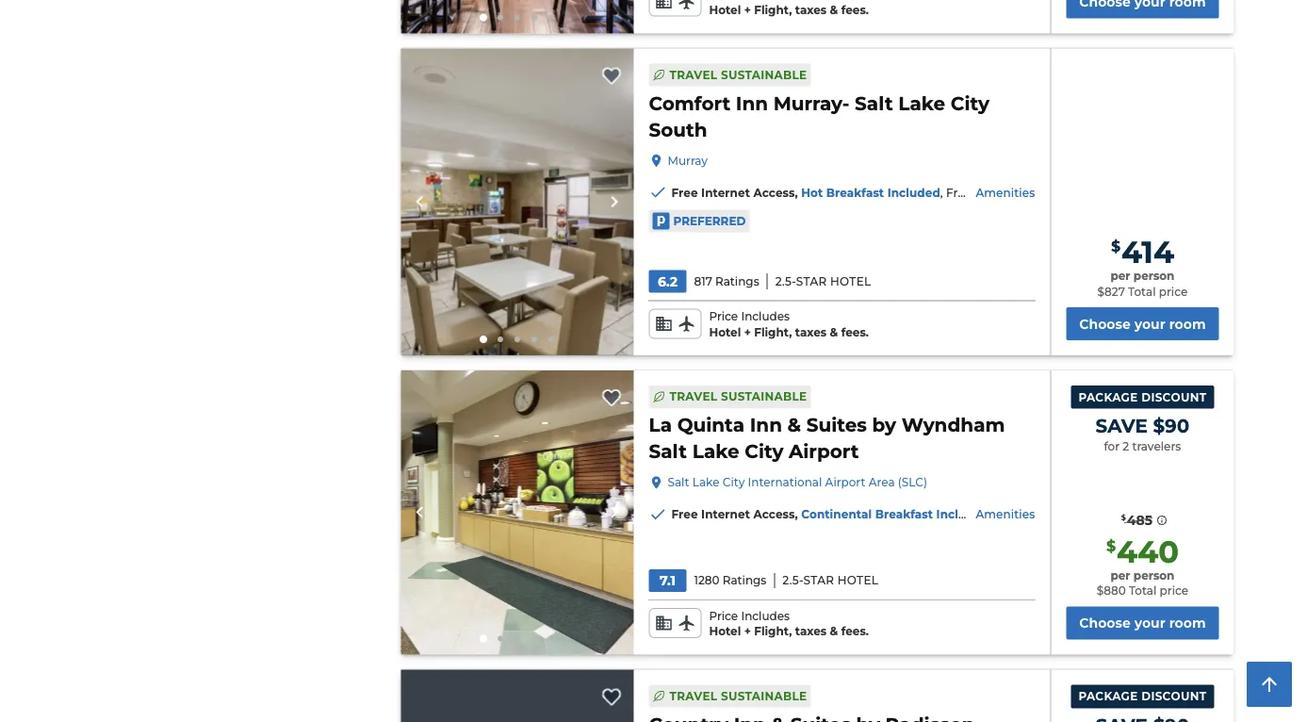 Task type: locate. For each thing, give the bounding box(es) containing it.
city up international
[[745, 440, 784, 463]]

access left hot
[[754, 186, 795, 199]]

choose down $880
[[1080, 615, 1131, 631]]

travel sustainable for save $90
[[670, 390, 807, 404]]

1 vertical spatial price includes hotel + flight, taxes & fees.
[[709, 609, 869, 638]]

2 sustainable from the top
[[721, 390, 807, 404]]

+ for 414
[[744, 325, 751, 339]]

2 go to image #3 image from the top
[[515, 336, 520, 342]]

2 vertical spatial go to image #1 image
[[480, 635, 487, 643]]

2 person from the top
[[1134, 568, 1175, 582]]

2 vertical spatial $
[[1107, 536, 1116, 555]]

+
[[744, 3, 751, 17], [744, 325, 751, 339], [744, 625, 751, 638]]

amenities for 414
[[976, 186, 1035, 199]]

0 vertical spatial travel sustainable
[[670, 68, 807, 81]]

0 vertical spatial price
[[1159, 285, 1188, 299]]

travel sustainable for 414
[[670, 68, 807, 81]]

0 vertical spatial choose your room
[[1080, 316, 1206, 332]]

1 vertical spatial star
[[804, 574, 835, 587]]

1 vertical spatial travel
[[670, 390, 718, 404]]

inn inside "comfort inn murray- salt lake city south"
[[736, 91, 768, 114]]

$ inside '$ 440 per person $880 total price'
[[1107, 536, 1116, 555]]

suites
[[807, 413, 867, 436]]

per
[[1111, 269, 1131, 283], [1111, 568, 1131, 582]]

price includes hotel + flight, taxes & fees. down 817 ratings
[[709, 310, 869, 339]]

2 fees. from the top
[[842, 325, 869, 339]]

1 vertical spatial city
[[745, 440, 784, 463]]

2 vertical spatial fees.
[[842, 625, 869, 638]]

price includes hotel + flight, taxes & fees. down 1280 ratings
[[709, 609, 869, 638]]

414
[[1122, 234, 1175, 270]]

breakfast right hot
[[827, 186, 885, 199]]

city left international
[[723, 476, 745, 489]]

photo carousel region
[[401, 0, 634, 33], [401, 48, 634, 355], [401, 370, 634, 655], [401, 670, 634, 722]]

2 package discount from the top
[[1079, 690, 1207, 703]]

2.5- for 414
[[776, 274, 797, 288]]

0 vertical spatial inn
[[736, 91, 768, 114]]

1 price from the top
[[709, 310, 738, 323]]

sustainable
[[721, 68, 807, 81], [721, 390, 807, 404], [721, 689, 807, 703]]

person for 440
[[1134, 568, 1175, 582]]

2 vertical spatial go to image #4 image
[[532, 636, 537, 642]]

sustainable for save $90
[[721, 390, 807, 404]]

per inside $ 414 per person $827 total price
[[1111, 269, 1131, 283]]

0 vertical spatial go to image #1 image
[[480, 14, 487, 21]]

2 price includes hotel + flight, taxes & fees. from the top
[[709, 609, 869, 638]]

included
[[888, 186, 941, 199], [937, 508, 990, 521]]

$827
[[1098, 285, 1126, 299]]

choose your room button down $827
[[1067, 307, 1220, 340]]

2 price from the top
[[709, 609, 738, 623]]

per up $880
[[1111, 568, 1131, 582]]

0 vertical spatial amenities
[[976, 186, 1035, 199]]

0 vertical spatial $
[[1111, 237, 1121, 255]]

2.5-star hotel
[[776, 274, 872, 288], [783, 574, 879, 587]]

0 vertical spatial taxes
[[795, 3, 827, 17]]

1 vertical spatial sustainable
[[721, 390, 807, 404]]

breakfast
[[827, 186, 885, 199], [876, 508, 933, 521]]

package discount
[[1079, 390, 1207, 404], [1079, 690, 1207, 703]]

2 access from the top
[[754, 508, 795, 521]]

includes down 817 ratings
[[741, 310, 790, 323]]

1 vertical spatial internet
[[702, 508, 750, 521]]

internet up 1280 ratings
[[702, 508, 750, 521]]

1 vertical spatial access
[[754, 508, 795, 521]]

0 vertical spatial breakfast image
[[401, 48, 634, 355]]

1 vertical spatial $
[[1122, 513, 1126, 522]]

comfort inn murray- salt lake city south
[[649, 91, 990, 141]]

2 vertical spatial travel sustainable
[[670, 689, 807, 703]]

1 vertical spatial price
[[1160, 584, 1189, 598]]

3 go to image #5 image from the top
[[549, 636, 554, 642]]

0 vertical spatial breakfast
[[827, 186, 885, 199]]

0 vertical spatial go to image #3 image
[[515, 14, 520, 20]]

1 taxes from the top
[[795, 3, 827, 17]]

2 vertical spatial go to image #5 image
[[549, 636, 554, 642]]

485
[[1127, 512, 1153, 528]]

package
[[1079, 390, 1138, 404], [1079, 690, 1138, 703]]

internet for free internet access , hot breakfast included , free parking, swimming pool, fitness center, airport shuttle, a
[[702, 186, 750, 199]]

1 vertical spatial lake
[[693, 440, 740, 463]]

ratings for 414
[[716, 274, 760, 288]]

1 internet from the top
[[702, 186, 750, 199]]

1 per from the top
[[1111, 269, 1131, 283]]

inn
[[736, 91, 768, 114], [750, 413, 782, 436]]

0 vertical spatial internet
[[702, 186, 750, 199]]

choose
[[1080, 316, 1131, 332], [1080, 615, 1131, 631]]

fees.
[[842, 3, 869, 17], [842, 325, 869, 339], [842, 625, 869, 638]]

2 includes from the top
[[741, 609, 790, 623]]

1 go to image #2 image from the top
[[498, 14, 503, 20]]

per up $827
[[1111, 269, 1131, 283]]

total inside $ 414 per person $827 total price
[[1129, 285, 1156, 299]]

1 vertical spatial per
[[1111, 568, 1131, 582]]

go to image #1 image for save $90
[[480, 635, 487, 643]]

6.2
[[658, 273, 678, 289]]

+ for save $90
[[744, 625, 751, 638]]

0 vertical spatial price
[[709, 310, 738, 323]]

travel sustainable
[[670, 68, 807, 81], [670, 390, 807, 404], [670, 689, 807, 703]]

1 vertical spatial inn
[[750, 413, 782, 436]]

go to image #4 image
[[532, 14, 537, 20], [532, 336, 537, 342], [532, 636, 537, 642]]

$ left 485
[[1122, 513, 1126, 522]]

choose your room button
[[1067, 307, 1220, 340], [1067, 607, 1220, 640]]

go to image #3 image for save $90
[[515, 636, 520, 642]]

per for 440
[[1111, 568, 1131, 582]]

0 vertical spatial go to image #5 image
[[549, 14, 554, 20]]

$ left 414 on the right top
[[1111, 237, 1121, 255]]

breakfast image for save $90
[[401, 370, 634, 655]]

0 vertical spatial choose
[[1080, 316, 1131, 332]]

2 total from the top
[[1129, 584, 1157, 598]]

access
[[754, 186, 795, 199], [754, 508, 795, 521]]

0 vertical spatial person
[[1134, 269, 1175, 283]]

per inside '$ 440 per person $880 total price'
[[1111, 568, 1131, 582]]

2 vertical spatial travel
[[670, 689, 718, 703]]

$
[[1111, 237, 1121, 255], [1122, 513, 1126, 522], [1107, 536, 1116, 555]]

la quinta inn & suites by wyndham salt lake city airport
[[649, 413, 1005, 463]]

2 vertical spatial lake
[[693, 476, 720, 489]]

star down free internet access , continental breakfast included
[[804, 574, 835, 587]]

1 vertical spatial +
[[744, 325, 751, 339]]

2 vertical spatial taxes
[[795, 625, 827, 638]]

breakfast image
[[401, 48, 634, 355], [401, 370, 634, 655]]

go to image #1 image
[[480, 14, 487, 21], [480, 336, 487, 343], [480, 635, 487, 643]]

includes
[[741, 310, 790, 323], [741, 609, 790, 623]]

817 ratings
[[694, 274, 760, 288]]

$ 440 per person $880 total price
[[1097, 533, 1189, 598]]

choose your room
[[1080, 316, 1206, 332], [1080, 615, 1206, 631]]

1 vertical spatial breakfast
[[876, 508, 933, 521]]

0 vertical spatial city
[[951, 91, 990, 114]]

internet for free internet access , continental breakfast included
[[702, 508, 750, 521]]

$ 414 per person $827 total price
[[1098, 234, 1188, 299]]

go to image #4 image for 414
[[532, 336, 537, 342]]

room down $ 414 per person $827 total price
[[1170, 316, 1206, 332]]

0 vertical spatial flight,
[[754, 3, 792, 17]]

2 travel sustainable from the top
[[670, 390, 807, 404]]

airport right center,
[[1215, 186, 1256, 199]]

3 taxes from the top
[[795, 625, 827, 638]]

2 your from the top
[[1135, 615, 1166, 631]]

choose your room down $880
[[1080, 615, 1206, 631]]

1 vertical spatial 2.5-
[[783, 574, 804, 587]]

1 vertical spatial includes
[[741, 609, 790, 623]]

2.5- right 817 ratings
[[776, 274, 797, 288]]

1 vertical spatial airport
[[789, 440, 859, 463]]

0 vertical spatial total
[[1129, 285, 1156, 299]]

1 vertical spatial salt
[[649, 440, 687, 463]]

la
[[649, 413, 672, 436]]

, left hot
[[795, 186, 798, 199]]

city
[[951, 91, 990, 114], [745, 440, 784, 463], [723, 476, 745, 489]]

1 vertical spatial your
[[1135, 615, 1166, 631]]

0 vertical spatial ratings
[[716, 274, 760, 288]]

1 vertical spatial fees.
[[842, 325, 869, 339]]

1 vertical spatial go to image #1 image
[[480, 336, 487, 343]]

0 vertical spatial your
[[1135, 316, 1166, 332]]

room
[[1170, 316, 1206, 332], [1170, 615, 1206, 631]]

sustainable up quinta
[[721, 390, 807, 404]]

taxes
[[795, 3, 827, 17], [795, 325, 827, 339], [795, 625, 827, 638]]

price down 440
[[1160, 584, 1189, 598]]

3 go to image #2 image from the top
[[498, 636, 503, 642]]

0 vertical spatial included
[[888, 186, 941, 199]]

inn right quinta
[[750, 413, 782, 436]]

1280
[[694, 574, 720, 587]]

2.5-star hotel down hot
[[776, 274, 872, 288]]

$ inside $ 414 per person $827 total price
[[1111, 237, 1121, 255]]

total for 414
[[1129, 285, 1156, 299]]

for
[[1104, 440, 1120, 454]]

0 vertical spatial lake
[[899, 91, 946, 114]]

star for save $90
[[804, 574, 835, 587]]

sustainable up murray-
[[721, 68, 807, 81]]

1 vertical spatial flight,
[[754, 325, 792, 339]]

hotel
[[709, 3, 741, 17], [831, 274, 872, 288], [709, 325, 741, 339], [838, 574, 879, 587], [709, 625, 741, 638]]

1 vertical spatial go to image #2 image
[[498, 336, 503, 342]]

person down fitness
[[1134, 269, 1175, 283]]

ratings right the "817"
[[716, 274, 760, 288]]

1 vertical spatial total
[[1129, 584, 1157, 598]]

1 person from the top
[[1134, 269, 1175, 283]]

1 vertical spatial package
[[1079, 690, 1138, 703]]

choose your room down $827
[[1080, 316, 1206, 332]]

your down '$ 440 per person $880 total price'
[[1135, 615, 1166, 631]]

1 amenities from the top
[[976, 186, 1035, 199]]

2 vertical spatial go to image #2 image
[[498, 636, 503, 642]]

$ inside $ 485
[[1122, 513, 1126, 522]]

total right $827
[[1129, 285, 1156, 299]]

1 vertical spatial room
[[1170, 615, 1206, 631]]

3 fees. from the top
[[842, 625, 869, 638]]

1 vertical spatial amenities
[[976, 508, 1035, 521]]

3 photo carousel region from the top
[[401, 370, 634, 655]]

price down 414 on the right top
[[1159, 285, 1188, 299]]

1 vertical spatial go to image #4 image
[[532, 336, 537, 342]]

country inn & suites by radisson, west valley city, ut element
[[649, 711, 1035, 722]]

inn left murray-
[[736, 91, 768, 114]]

, down salt lake city international airport area (slc)
[[795, 508, 798, 521]]

murray-
[[774, 91, 850, 114]]

2 go to image #4 image from the top
[[532, 336, 537, 342]]

center,
[[1170, 186, 1212, 199]]

airport down "suites"
[[789, 440, 859, 463]]

2 room from the top
[[1170, 615, 1206, 631]]

, for continental
[[795, 508, 798, 521]]

440
[[1117, 533, 1179, 570]]

go to image #2 image
[[498, 14, 503, 20], [498, 336, 503, 342], [498, 636, 503, 642]]

1 vertical spatial choose your room button
[[1067, 607, 1220, 640]]

salt inside "comfort inn murray- salt lake city south"
[[855, 91, 893, 114]]

2 per from the top
[[1111, 568, 1131, 582]]

0 vertical spatial choose your room button
[[1067, 307, 1220, 340]]

2 vertical spatial flight,
[[754, 625, 792, 638]]

discount
[[1142, 390, 1207, 404], [1142, 690, 1207, 703]]

fees. for save $90
[[842, 625, 869, 638]]

salt
[[855, 91, 893, 114], [649, 440, 687, 463], [668, 476, 690, 489]]

for 2 travelers
[[1104, 440, 1182, 454]]

1 vertical spatial choose
[[1080, 615, 1131, 631]]

4 photo carousel region from the top
[[401, 670, 634, 722]]

0 vertical spatial 2.5-
[[776, 274, 797, 288]]

city up free internet access , hot breakfast included , free parking, swimming pool, fitness center, airport shuttle, a
[[951, 91, 990, 114]]

includes down 1280 ratings
[[741, 609, 790, 623]]

free up the 7.1
[[672, 508, 698, 521]]

0 vertical spatial discount
[[1142, 390, 1207, 404]]

price inside '$ 440 per person $880 total price'
[[1160, 584, 1189, 598]]

price down 817 ratings
[[709, 310, 738, 323]]

go to image #3 image for 414
[[515, 336, 520, 342]]

0 vertical spatial star
[[797, 274, 827, 288]]

lake inside la quinta inn & suites by wyndham salt lake city airport
[[693, 440, 740, 463]]

3 go to image #4 image from the top
[[532, 636, 537, 642]]

0 vertical spatial per
[[1111, 269, 1131, 283]]

2 go to image #2 image from the top
[[498, 336, 503, 342]]

1 vertical spatial 2.5-star hotel
[[783, 574, 879, 587]]

parking,
[[975, 186, 1024, 199]]

airport up continental
[[826, 476, 866, 489]]

1 vertical spatial go to image #5 image
[[549, 336, 554, 342]]

salt inside la quinta inn & suites by wyndham salt lake city airport
[[649, 440, 687, 463]]

internet up preferred
[[702, 186, 750, 199]]

person inside $ 414 per person $827 total price
[[1134, 269, 1175, 283]]

2 travel from the top
[[670, 390, 718, 404]]

2 package from the top
[[1079, 690, 1138, 703]]

1 access from the top
[[754, 186, 795, 199]]

0 vertical spatial fees.
[[842, 3, 869, 17]]

sustainable up country inn & suites by radisson, west valley city, ut element
[[721, 689, 807, 703]]

,
[[795, 186, 798, 199], [941, 186, 943, 199], [795, 508, 798, 521]]

amenities
[[976, 186, 1035, 199], [976, 508, 1035, 521]]

price down 1280 ratings
[[709, 609, 738, 623]]

2 internet from the top
[[702, 508, 750, 521]]

preferred
[[674, 214, 746, 228]]

2 choose your room from the top
[[1080, 615, 1206, 631]]

1 includes from the top
[[741, 310, 790, 323]]

save $90
[[1096, 414, 1190, 437]]

airport inside la quinta inn & suites by wyndham salt lake city airport
[[789, 440, 859, 463]]

1 sustainable from the top
[[721, 68, 807, 81]]

1 vertical spatial taxes
[[795, 325, 827, 339]]

2 vertical spatial go to image #3 image
[[515, 636, 520, 642]]

$ left 440
[[1107, 536, 1116, 555]]

$880
[[1097, 584, 1126, 598]]

1 price includes hotel + flight, taxes & fees. from the top
[[709, 310, 869, 339]]

breakfast image for 414
[[401, 48, 634, 355]]

0 vertical spatial go to image #4 image
[[532, 14, 537, 20]]

0 vertical spatial includes
[[741, 310, 790, 323]]

0 vertical spatial package
[[1079, 390, 1138, 404]]

travel
[[670, 68, 718, 81], [670, 390, 718, 404], [670, 689, 718, 703]]

ratings right 1280
[[723, 574, 767, 587]]

1 total from the top
[[1129, 285, 1156, 299]]

1 travel sustainable from the top
[[670, 68, 807, 81]]

1 vertical spatial choose your room
[[1080, 615, 1206, 631]]

included left parking,
[[888, 186, 941, 199]]

total inside '$ 440 per person $880 total price'
[[1129, 584, 1157, 598]]

2.5-
[[776, 274, 797, 288], [783, 574, 804, 587]]

2 photo carousel region from the top
[[401, 48, 634, 355]]

2 amenities from the top
[[976, 508, 1035, 521]]

lake
[[899, 91, 946, 114], [693, 440, 740, 463], [693, 476, 720, 489]]

1 vertical spatial breakfast image
[[401, 370, 634, 655]]

1 vertical spatial travel sustainable
[[670, 390, 807, 404]]

includes for save $90
[[741, 609, 790, 623]]

person
[[1134, 269, 1175, 283], [1134, 568, 1175, 582]]

breakfast for continental
[[876, 508, 933, 521]]

1 breakfast image from the top
[[401, 48, 634, 355]]

breakfast down (slc)
[[876, 508, 933, 521]]

included down wyndham
[[937, 508, 990, 521]]

person inside '$ 440 per person $880 total price'
[[1134, 568, 1175, 582]]

internet
[[702, 186, 750, 199], [702, 508, 750, 521]]

3 go to image #1 image from the top
[[480, 635, 487, 643]]

1 vertical spatial discount
[[1142, 690, 1207, 703]]

price includes hotel + flight, taxes & fees. for 414
[[709, 310, 869, 339]]

3 flight, from the top
[[754, 625, 792, 638]]

access down international
[[754, 508, 795, 521]]

total
[[1129, 285, 1156, 299], [1129, 584, 1157, 598]]

fees. for 414
[[842, 325, 869, 339]]

airport
[[1215, 186, 1256, 199], [789, 440, 859, 463], [826, 476, 866, 489]]

price
[[709, 310, 738, 323], [709, 609, 738, 623]]

your down $ 414 per person $827 total price
[[1135, 316, 1166, 332]]

2 go to image #5 image from the top
[[549, 336, 554, 342]]

2 go to image #1 image from the top
[[480, 336, 487, 343]]

2 vertical spatial sustainable
[[721, 689, 807, 703]]

1 travel from the top
[[670, 68, 718, 81]]

1 vertical spatial included
[[937, 508, 990, 521]]

1 vertical spatial price
[[709, 609, 738, 623]]

free
[[672, 186, 698, 199], [947, 186, 972, 199], [672, 508, 698, 521]]

free down murray
[[672, 186, 698, 199]]

room down '$ 440 per person $880 total price'
[[1170, 615, 1206, 631]]

0 vertical spatial sustainable
[[721, 68, 807, 81]]

ratings
[[716, 274, 760, 288], [723, 574, 767, 587]]

$90
[[1153, 414, 1190, 437]]

0 vertical spatial price includes hotel + flight, taxes & fees.
[[709, 310, 869, 339]]

free left parking,
[[947, 186, 972, 199]]

free internet access , continental breakfast included
[[672, 508, 990, 521]]

2 + from the top
[[744, 325, 751, 339]]

price includes hotel + flight, taxes & fees.
[[709, 310, 869, 339], [709, 609, 869, 638]]

3 sustainable from the top
[[721, 689, 807, 703]]

0 vertical spatial 2.5-star hotel
[[776, 274, 872, 288]]

price inside $ 414 per person $827 total price
[[1159, 285, 1188, 299]]

0 vertical spatial travel
[[670, 68, 718, 81]]

0 vertical spatial salt
[[855, 91, 893, 114]]

2 taxes from the top
[[795, 325, 827, 339]]

2 breakfast image from the top
[[401, 370, 634, 655]]

1 choose from the top
[[1080, 316, 1131, 332]]

1 vertical spatial ratings
[[723, 574, 767, 587]]

star right 817 ratings
[[797, 274, 827, 288]]

1 your from the top
[[1135, 316, 1166, 332]]

2.5-star hotel down free internet access , continental breakfast included
[[783, 574, 879, 587]]

2.5- right 1280 ratings
[[783, 574, 804, 587]]

star
[[797, 274, 827, 288], [804, 574, 835, 587]]

&
[[830, 3, 838, 17], [830, 325, 838, 339], [788, 413, 802, 436], [830, 625, 838, 638]]

3 + from the top
[[744, 625, 751, 638]]

1 vertical spatial person
[[1134, 568, 1175, 582]]

0 vertical spatial +
[[744, 3, 751, 17]]

total right $880
[[1129, 584, 1157, 598]]

0 vertical spatial go to image #2 image
[[498, 14, 503, 20]]

per for 414
[[1111, 269, 1131, 283]]

2 flight, from the top
[[754, 325, 792, 339]]

choose your room button down $880
[[1067, 607, 1220, 640]]

choose down $827
[[1080, 316, 1131, 332]]

0 vertical spatial airport
[[1215, 186, 1256, 199]]

total for 440
[[1129, 584, 1157, 598]]

1 vertical spatial package discount
[[1079, 690, 1207, 703]]

person down 485
[[1134, 568, 1175, 582]]

quinta
[[678, 413, 745, 436]]

flight,
[[754, 3, 792, 17], [754, 325, 792, 339], [754, 625, 792, 638]]

3 go to image #3 image from the top
[[515, 636, 520, 642]]

price
[[1159, 285, 1188, 299], [1160, 584, 1189, 598]]

go to image #5 image
[[549, 14, 554, 20], [549, 336, 554, 342], [549, 636, 554, 642]]

your
[[1135, 316, 1166, 332], [1135, 615, 1166, 631]]

2 vertical spatial +
[[744, 625, 751, 638]]

0 vertical spatial room
[[1170, 316, 1206, 332]]

go to image #3 image
[[515, 14, 520, 20], [515, 336, 520, 342], [515, 636, 520, 642]]



Task type: vqa. For each thing, say whether or not it's contained in the screenshot.
Ratings
yes



Task type: describe. For each thing, give the bounding box(es) containing it.
south
[[649, 118, 708, 141]]

access for continental
[[754, 508, 795, 521]]

area
[[869, 476, 895, 489]]

1 discount from the top
[[1142, 390, 1207, 404]]

star for 414
[[797, 274, 827, 288]]

1280 ratings
[[694, 574, 767, 587]]

go to image #2 image for save $90
[[498, 636, 503, 642]]

2 vertical spatial airport
[[826, 476, 866, 489]]

photo carousel region for comfort inn murray- salt lake city south
[[401, 48, 634, 355]]

1 go to image #1 image from the top
[[480, 14, 487, 21]]

fitness
[[1125, 186, 1167, 199]]

go to image #2 image for 414
[[498, 336, 503, 342]]

free internet access , hot breakfast included , free parking, swimming pool, fitness center, airport shuttle, a
[[672, 186, 1308, 199]]

1 go to image #3 image from the top
[[515, 14, 520, 20]]

3 travel sustainable from the top
[[670, 689, 807, 703]]

price for 414
[[709, 310, 738, 323]]

photo carousel region for la quinta inn & suites by wyndham salt lake city airport
[[401, 370, 634, 655]]

2 choose from the top
[[1080, 615, 1131, 631]]

2 discount from the top
[[1142, 690, 1207, 703]]

free for free internet access , continental breakfast included
[[672, 508, 698, 521]]

city inside la quinta inn & suites by wyndham salt lake city airport
[[745, 440, 784, 463]]

2 choose your room button from the top
[[1067, 607, 1220, 640]]

1 flight, from the top
[[754, 3, 792, 17]]

continental
[[802, 508, 872, 521]]

by
[[873, 413, 897, 436]]

price for 440
[[1160, 584, 1189, 598]]

comfort
[[649, 91, 731, 114]]

$ for 414
[[1111, 237, 1121, 255]]

1 go to image #5 image from the top
[[549, 14, 554, 20]]

1 go to image #4 image from the top
[[532, 14, 537, 20]]

taxes for 414
[[795, 325, 827, 339]]

swimming
[[1027, 186, 1090, 199]]

city inside "comfort inn murray- salt lake city south"
[[951, 91, 990, 114]]

ratings for save $90
[[723, 574, 767, 587]]

(slc)
[[898, 476, 928, 489]]

travelers
[[1133, 440, 1182, 454]]

includes for 414
[[741, 310, 790, 323]]

pool,
[[1093, 186, 1122, 199]]

go to image #1 image for 414
[[480, 336, 487, 343]]

2
[[1123, 440, 1130, 454]]

price includes hotel + flight, taxes & fees. for save $90
[[709, 609, 869, 638]]

inn inside la quinta inn & suites by wyndham salt lake city airport
[[750, 413, 782, 436]]

2.5- for save $90
[[783, 574, 804, 587]]

flight, for 414
[[754, 325, 792, 339]]

2.5-star hotel for save $90
[[783, 574, 879, 587]]

included for hot
[[888, 186, 941, 199]]

flight, for save $90
[[754, 625, 792, 638]]

go to image #5 image for save $90
[[549, 636, 554, 642]]

go to image #5 image for 414
[[549, 336, 554, 342]]

travel for 414
[[670, 68, 718, 81]]

2.5-star hotel for 414
[[776, 274, 872, 288]]

1 choose your room button from the top
[[1067, 307, 1220, 340]]

1 + from the top
[[744, 3, 751, 17]]

hot
[[802, 186, 823, 199]]

1 photo carousel region from the top
[[401, 0, 634, 33]]

1 choose your room from the top
[[1080, 316, 1206, 332]]

la quinta inn & suites by wyndham salt lake city airport element
[[649, 412, 1035, 464]]

2 vertical spatial salt
[[668, 476, 690, 489]]

access for hot
[[754, 186, 795, 199]]

$ 485
[[1122, 512, 1153, 528]]

breakfast for hot
[[827, 186, 885, 199]]

$ for 485
[[1122, 513, 1126, 522]]

3 travel from the top
[[670, 689, 718, 703]]

included for continental
[[937, 508, 990, 521]]

salt lake city international airport area (slc)
[[668, 476, 928, 489]]

1 package discount from the top
[[1079, 390, 1207, 404]]

go to image #4 image for save $90
[[532, 636, 537, 642]]

international
[[748, 476, 822, 489]]

comfort inn murray- salt lake city south element
[[649, 90, 1035, 142]]

sustainable for 414
[[721, 68, 807, 81]]

1 fees. from the top
[[842, 3, 869, 17]]

wyndham
[[902, 413, 1005, 436]]

, left parking,
[[941, 186, 943, 199]]

lake inside "comfort inn murray- salt lake city south"
[[899, 91, 946, 114]]

a
[[1307, 186, 1308, 199]]

shuttle,
[[1259, 186, 1304, 199]]

, for hot
[[795, 186, 798, 199]]

person for 414
[[1134, 269, 1175, 283]]

1 package from the top
[[1079, 390, 1138, 404]]

7.1
[[660, 573, 676, 589]]

taxes for save $90
[[795, 625, 827, 638]]

hotel + flight, taxes & fees.
[[709, 3, 869, 17]]

save
[[1096, 414, 1148, 437]]

free for free internet access , hot breakfast included , free parking, swimming pool, fitness center, airport shuttle, a
[[672, 186, 698, 199]]

1 room from the top
[[1170, 316, 1206, 332]]

photo carousel region for travel sustainable
[[401, 670, 634, 722]]

817
[[694, 274, 713, 288]]

2 vertical spatial city
[[723, 476, 745, 489]]

murray
[[668, 154, 708, 167]]

travel for save $90
[[670, 390, 718, 404]]

& inside la quinta inn & suites by wyndham salt lake city airport
[[788, 413, 802, 436]]

$ for 440
[[1107, 536, 1116, 555]]

amenities for save $90
[[976, 508, 1035, 521]]

price for save $90
[[709, 609, 738, 623]]

price for 414
[[1159, 285, 1188, 299]]



